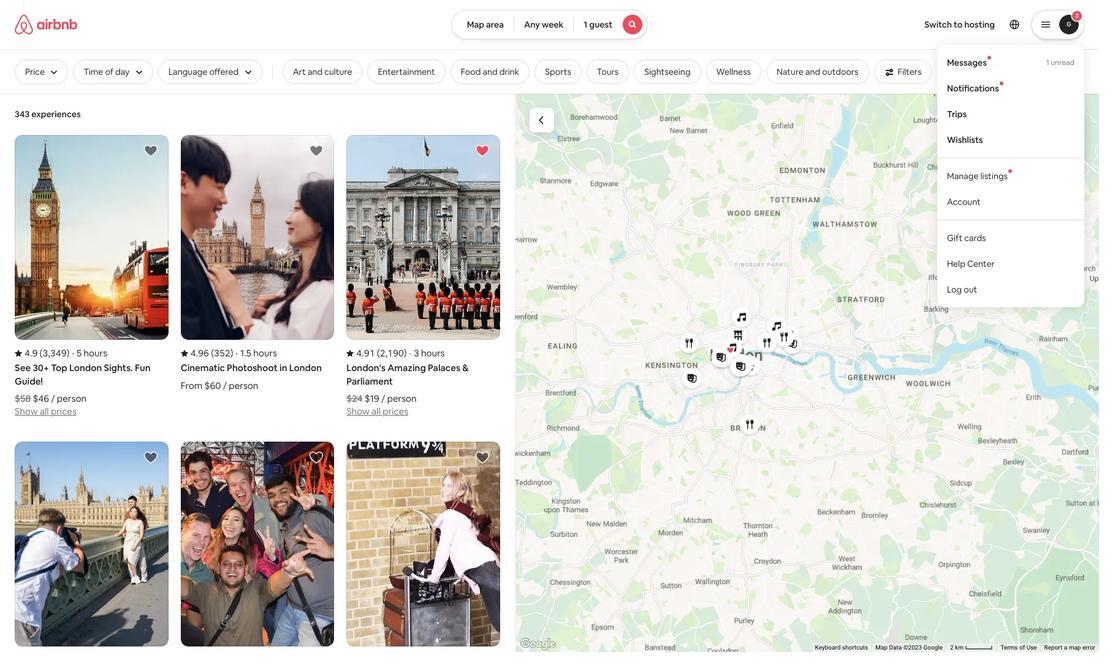 Task type: locate. For each thing, give the bounding box(es) containing it.
person inside the see 30+ top london sights. fun guide! $58 $46 / person show all prices
[[57, 393, 86, 404]]

map left area
[[467, 19, 485, 30]]

· up amazing
[[410, 347, 412, 359]]

343 experiences
[[15, 109, 81, 120]]

of left day
[[105, 66, 113, 77]]

has notifications image right listings
[[1009, 169, 1013, 173]]

2 horizontal spatial person
[[387, 393, 417, 404]]

log out button
[[938, 276, 1085, 302]]

and right "art"
[[308, 66, 323, 77]]

palaces
[[428, 362, 461, 374]]

has notifications image
[[1000, 81, 1004, 85], [1009, 169, 1013, 173]]

/ right the $60
[[223, 380, 227, 391]]

manage listings link
[[938, 163, 1085, 189]]

Tours button
[[587, 60, 630, 84]]

343
[[15, 109, 30, 120]]

· inside 'london's amazing palaces & parliament' "group"
[[410, 347, 412, 359]]

tours
[[597, 66, 619, 77]]

2 all from the left
[[372, 406, 381, 417]]

0 vertical spatial of
[[105, 66, 113, 77]]

profile element
[[663, 0, 1085, 307]]

has notifications image right notifications
[[1000, 81, 1004, 85]]

parliament
[[347, 375, 393, 387]]

help center link
[[938, 251, 1085, 276]]

3 and from the left
[[806, 66, 821, 77]]

person inside cinematic photoshoot in london from $60 / person
[[229, 380, 259, 391]]

0 horizontal spatial 3
[[414, 347, 419, 359]]

1 horizontal spatial and
[[483, 66, 498, 77]]

add to wishlist image
[[309, 450, 324, 465]]

3 hours from the left
[[421, 347, 445, 359]]

london
[[69, 362, 102, 374], [289, 362, 322, 374]]

and right nature
[[806, 66, 821, 77]]

· left 1.5
[[236, 347, 238, 359]]

cards
[[965, 232, 987, 243]]

1 guest
[[584, 19, 613, 30]]

1 vertical spatial map
[[876, 644, 888, 651]]

drink
[[500, 66, 520, 77]]

1 prices from the left
[[51, 406, 77, 417]]

person down photoshoot
[[229, 380, 259, 391]]

prices down top
[[51, 406, 77, 417]]

0 vertical spatial 3
[[1076, 12, 1080, 20]]

0 horizontal spatial map
[[467, 19, 485, 30]]

(3,349)
[[40, 347, 70, 359]]

time of day button
[[73, 60, 153, 84]]

2 km button
[[947, 644, 998, 652]]

0 horizontal spatial london
[[69, 362, 102, 374]]

0 horizontal spatial prices
[[51, 406, 77, 417]]

prices
[[51, 406, 77, 417], [383, 406, 409, 417]]

account link
[[938, 189, 1085, 214]]

experiences
[[31, 109, 81, 120]]

all down $46
[[40, 406, 49, 417]]

1 vertical spatial 3
[[414, 347, 419, 359]]

1 left guest
[[584, 19, 588, 30]]

0 vertical spatial map
[[467, 19, 485, 30]]

/ inside cinematic photoshoot in london from $60 / person
[[223, 380, 227, 391]]

(352)
[[211, 347, 233, 359]]

2 km
[[951, 644, 966, 651]]

language offered
[[169, 66, 239, 77]]

None search field
[[452, 10, 648, 39]]

/ inside the see 30+ top london sights. fun guide! $58 $46 / person show all prices
[[51, 393, 55, 404]]

1 horizontal spatial london
[[289, 362, 322, 374]]

2 hours from the left
[[254, 347, 277, 359]]

price button
[[15, 60, 68, 84]]

1 horizontal spatial has notifications image
[[1009, 169, 1013, 173]]

4.96 (352)
[[191, 347, 233, 359]]

food
[[461, 66, 481, 77]]

cinematic photoshoot in london group
[[181, 135, 335, 391]]

a
[[1065, 644, 1068, 651]]

0 horizontal spatial 1
[[584, 19, 588, 30]]

0 horizontal spatial has notifications image
[[1000, 81, 1004, 85]]

3 inside 3 dropdown button
[[1076, 12, 1080, 20]]

wishlists
[[948, 134, 984, 145]]

show all prices button down guide!
[[15, 404, 77, 417]]

has notifications image inside manage listings link
[[1009, 169, 1013, 173]]

Art and culture button
[[283, 60, 363, 84]]

4.91 out of 5 average rating,  2,190 reviews image
[[347, 347, 407, 359]]

london's
[[347, 362, 386, 374]]

0 horizontal spatial /
[[51, 393, 55, 404]]

out
[[964, 284, 978, 295]]

$19
[[365, 393, 379, 404]]

1 · from the left
[[72, 347, 74, 359]]

wellness
[[717, 66, 752, 77]]

1 hours from the left
[[84, 347, 107, 359]]

london right in
[[289, 362, 322, 374]]

add to wishlist image inside see 30+ top london sights. fun guide! group
[[143, 144, 158, 158]]

has notifications image inside the notifications link
[[1000, 81, 1004, 85]]

cinematic
[[181, 362, 225, 374]]

cinematic photoshoot in london from $60 / person
[[181, 362, 322, 391]]

in
[[280, 362, 287, 374]]

0 horizontal spatial ·
[[72, 347, 74, 359]]

/ right $46
[[51, 393, 55, 404]]

2 horizontal spatial and
[[806, 66, 821, 77]]

4.96 out of 5 average rating,  352 reviews image
[[181, 347, 233, 359]]

remove from wishlist image
[[475, 144, 490, 158]]

map data ©2023 google
[[876, 644, 944, 651]]

map area
[[467, 19, 504, 30]]

language offered button
[[158, 60, 262, 84]]

of left use
[[1020, 644, 1026, 651]]

1 for 1 unread
[[1047, 57, 1050, 67]]

person right $46
[[57, 393, 86, 404]]

2 horizontal spatial ·
[[410, 347, 412, 359]]

0 horizontal spatial person
[[57, 393, 86, 404]]

1 show all prices button from the left
[[15, 404, 77, 417]]

/
[[223, 380, 227, 391], [51, 393, 55, 404], [382, 393, 385, 404]]

all down the $19
[[372, 406, 381, 417]]

&
[[463, 362, 469, 374]]

/ right the $19
[[382, 393, 385, 404]]

see 30+ top london sights. fun guide! group
[[15, 135, 168, 417]]

· inside see 30+ top london sights. fun guide! group
[[72, 347, 74, 359]]

2 prices from the left
[[383, 406, 409, 417]]

london inside cinematic photoshoot in london from $60 / person
[[289, 362, 322, 374]]

1 horizontal spatial show all prices button
[[347, 404, 409, 417]]

1 horizontal spatial /
[[223, 380, 227, 391]]

1 for 1 guest
[[584, 19, 588, 30]]

hours inside 'london's amazing palaces & parliament' "group"
[[421, 347, 445, 359]]

2 london from the left
[[289, 362, 322, 374]]

0 vertical spatial 1
[[584, 19, 588, 30]]

· inside cinematic photoshoot in london group
[[236, 347, 238, 359]]

hours inside cinematic photoshoot in london group
[[254, 347, 277, 359]]

1 left unread
[[1047, 57, 1050, 67]]

show all prices button down parliament
[[347, 404, 409, 417]]

price
[[25, 66, 45, 77]]

3 · from the left
[[410, 347, 412, 359]]

show down '$24'
[[347, 406, 370, 417]]

google map
showing 20 experiences. including 1 saved experience. region
[[515, 93, 1100, 652]]

photoshoot
[[227, 362, 278, 374]]

london for top
[[69, 362, 102, 374]]

· 5 hours
[[72, 347, 107, 359]]

1 inside button
[[584, 19, 588, 30]]

london down · 5 hours
[[69, 362, 102, 374]]

guest
[[590, 19, 613, 30]]

1 horizontal spatial 1
[[1047, 57, 1050, 67]]

show all prices button inside 'london's amazing palaces & parliament' "group"
[[347, 404, 409, 417]]

person right the $19
[[387, 393, 417, 404]]

google image
[[518, 636, 559, 652]]

show all prices button
[[15, 404, 77, 417], [347, 404, 409, 417]]

add to wishlist image
[[143, 144, 158, 158], [309, 144, 324, 158], [143, 450, 158, 465], [475, 450, 490, 465]]

use
[[1027, 644, 1038, 651]]

2 horizontal spatial /
[[382, 393, 385, 404]]

hours inside see 30+ top london sights. fun guide! group
[[84, 347, 107, 359]]

wishlists link
[[938, 127, 1085, 153]]

and for food
[[483, 66, 498, 77]]

guide!
[[15, 375, 43, 387]]

1 horizontal spatial map
[[876, 644, 888, 651]]

2 horizontal spatial hours
[[421, 347, 445, 359]]

2 · from the left
[[236, 347, 238, 359]]

1 show from the left
[[15, 406, 38, 417]]

has notifications image for notifications
[[1000, 81, 1004, 85]]

0 horizontal spatial all
[[40, 406, 49, 417]]

1 inside profile element
[[1047, 57, 1050, 67]]

hours
[[84, 347, 107, 359], [254, 347, 277, 359], [421, 347, 445, 359]]

show down $58 on the bottom left of page
[[15, 406, 38, 417]]

show inside the see 30+ top london sights. fun guide! $58 $46 / person show all prices
[[15, 406, 38, 417]]

person inside london's amazing palaces & parliament $24 $19 / person show all prices
[[387, 393, 417, 404]]

of inside dropdown button
[[105, 66, 113, 77]]

gift cards
[[948, 232, 987, 243]]

week
[[542, 19, 564, 30]]

show all prices button inside see 30+ top london sights. fun guide! group
[[15, 404, 77, 417]]

trips
[[948, 108, 968, 119]]

Entertainment button
[[368, 60, 446, 84]]

map inside button
[[467, 19, 485, 30]]

1 horizontal spatial hours
[[254, 347, 277, 359]]

art and culture
[[293, 66, 352, 77]]

has notifications image for manage listings
[[1009, 169, 1013, 173]]

fun
[[135, 362, 151, 374]]

unread
[[1052, 57, 1075, 67]]

4.9 out of 5 average rating,  3,349 reviews image
[[15, 347, 70, 359]]

see 30+ top london sights. fun guide! $58 $46 / person show all prices
[[15, 362, 151, 417]]

· left 5
[[72, 347, 74, 359]]

london inside the see 30+ top london sights. fun guide! $58 $46 / person show all prices
[[69, 362, 102, 374]]

1 horizontal spatial of
[[1020, 644, 1026, 651]]

1 and from the left
[[308, 66, 323, 77]]

manage listings
[[948, 170, 1009, 181]]

help
[[948, 258, 966, 269]]

1 vertical spatial 1
[[1047, 57, 1050, 67]]

time
[[84, 66, 103, 77]]

terms of use link
[[1001, 644, 1038, 651]]

1 horizontal spatial all
[[372, 406, 381, 417]]

1 horizontal spatial show
[[347, 406, 370, 417]]

2
[[951, 644, 954, 651]]

to
[[954, 19, 963, 30]]

·
[[72, 347, 74, 359], [236, 347, 238, 359], [410, 347, 412, 359]]

and left drink on the left top of the page
[[483, 66, 498, 77]]

2 show all prices button from the left
[[347, 404, 409, 417]]

4.91
[[357, 347, 375, 359]]

report
[[1045, 644, 1063, 651]]

1 horizontal spatial ·
[[236, 347, 238, 359]]

2 and from the left
[[483, 66, 498, 77]]

0 vertical spatial has notifications image
[[1000, 81, 1004, 85]]

filters
[[898, 66, 922, 77]]

nature and outdoors
[[777, 66, 859, 77]]

2 show from the left
[[347, 406, 370, 417]]

0 horizontal spatial hours
[[84, 347, 107, 359]]

0 horizontal spatial show all prices button
[[15, 404, 77, 417]]

1 vertical spatial of
[[1020, 644, 1026, 651]]

hours right 5
[[84, 347, 107, 359]]

1.5
[[241, 347, 252, 359]]

and
[[308, 66, 323, 77], [483, 66, 498, 77], [806, 66, 821, 77]]

0 horizontal spatial of
[[105, 66, 113, 77]]

map left data
[[876, 644, 888, 651]]

hours for · 5 hours
[[84, 347, 107, 359]]

1 horizontal spatial 3
[[1076, 12, 1080, 20]]

hours right 1.5
[[254, 347, 277, 359]]

0 horizontal spatial and
[[308, 66, 323, 77]]

1 horizontal spatial person
[[229, 380, 259, 391]]

1 vertical spatial has notifications image
[[1009, 169, 1013, 173]]

1 all from the left
[[40, 406, 49, 417]]

0 horizontal spatial show
[[15, 406, 38, 417]]

prices down parliament
[[383, 406, 409, 417]]

Nature and outdoors button
[[767, 60, 870, 84]]

1 london from the left
[[69, 362, 102, 374]]

1 horizontal spatial prices
[[383, 406, 409, 417]]

· for · 5 hours
[[72, 347, 74, 359]]

km
[[956, 644, 964, 651]]

hours up palaces
[[421, 347, 445, 359]]

person
[[229, 380, 259, 391], [57, 393, 86, 404], [387, 393, 417, 404]]



Task type: vqa. For each thing, say whether or not it's contained in the screenshot.
THE LONDON'S
yes



Task type: describe. For each thing, give the bounding box(es) containing it.
hosting
[[965, 19, 996, 30]]

amazing
[[388, 362, 426, 374]]

4.9
[[25, 347, 38, 359]]

all inside the see 30+ top london sights. fun guide! $58 $46 / person show all prices
[[40, 406, 49, 417]]

messages
[[948, 57, 988, 68]]

Sports button
[[535, 60, 582, 84]]

trips link
[[938, 101, 1085, 127]]

1 unread
[[1047, 57, 1075, 67]]

and for art
[[308, 66, 323, 77]]

Sightseeing button
[[634, 60, 702, 84]]

sports
[[546, 66, 572, 77]]

of for day
[[105, 66, 113, 77]]

manage
[[948, 170, 979, 181]]

offered
[[209, 66, 239, 77]]

none search field containing map area
[[452, 10, 648, 39]]

nature
[[777, 66, 804, 77]]

any
[[524, 19, 540, 30]]

Wellness button
[[706, 60, 762, 84]]

sights.
[[104, 362, 133, 374]]

(2,190)
[[377, 347, 407, 359]]

and for nature
[[806, 66, 821, 77]]

switch
[[925, 19, 953, 30]]

sightseeing
[[645, 66, 691, 77]]

/ inside london's amazing palaces & parliament $24 $19 / person show all prices
[[382, 393, 385, 404]]

$46
[[33, 393, 49, 404]]

any week
[[524, 19, 564, 30]]

prices inside london's amazing palaces & parliament $24 $19 / person show all prices
[[383, 406, 409, 417]]

keyboard
[[816, 644, 841, 651]]

culture
[[325, 66, 352, 77]]

3 inside 'london's amazing palaces & parliament' "group"
[[414, 347, 419, 359]]

help center
[[948, 258, 995, 269]]

5
[[77, 347, 82, 359]]

area
[[486, 19, 504, 30]]

report a map error
[[1045, 644, 1096, 651]]

1 guest button
[[574, 10, 648, 39]]

hours for · 1.5 hours
[[254, 347, 277, 359]]

time of day
[[84, 66, 130, 77]]

show all prices button for $46
[[15, 404, 77, 417]]

notifications link
[[938, 75, 1085, 101]]

art
[[293, 66, 306, 77]]

from
[[181, 380, 203, 391]]

Food and drink button
[[451, 60, 530, 84]]

· for · 3 hours
[[410, 347, 412, 359]]

prices inside the see 30+ top london sights. fun guide! $58 $46 / person show all prices
[[51, 406, 77, 417]]

london's amazing palaces & parliament group
[[347, 135, 501, 417]]

$24
[[347, 393, 363, 404]]

report a map error link
[[1045, 644, 1096, 651]]

switch to hosting
[[925, 19, 996, 30]]

shortcuts
[[843, 644, 869, 651]]

map area button
[[452, 10, 515, 39]]

show all prices button for $19
[[347, 404, 409, 417]]

keyboard shortcuts button
[[816, 644, 869, 652]]

log out
[[948, 284, 978, 295]]

all inside london's amazing palaces & parliament $24 $19 / person show all prices
[[372, 406, 381, 417]]

gift
[[948, 232, 963, 243]]

· for · 1.5 hours
[[236, 347, 238, 359]]

map for map area
[[467, 19, 485, 30]]

of for use
[[1020, 644, 1026, 651]]

hours for · 3 hours
[[421, 347, 445, 359]]

food and drink
[[461, 66, 520, 77]]

add to wishlist image inside cinematic photoshoot in london group
[[309, 144, 324, 158]]

gift cards link
[[938, 225, 1085, 251]]

4.96
[[191, 347, 209, 359]]

©2023
[[904, 644, 923, 651]]

london for in
[[289, 362, 322, 374]]

log
[[948, 284, 963, 295]]

terms of use
[[1001, 644, 1038, 651]]

day
[[115, 66, 130, 77]]

center
[[968, 258, 995, 269]]

· 3 hours
[[410, 347, 445, 359]]

show inside london's amazing palaces & parliament $24 $19 / person show all prices
[[347, 406, 370, 417]]

switch to hosting link
[[918, 12, 1003, 37]]

filters button
[[874, 60, 933, 84]]

map
[[1070, 644, 1082, 651]]

top
[[51, 362, 67, 374]]

listings
[[981, 170, 1009, 181]]

entertainment
[[378, 66, 435, 77]]

notifications
[[948, 83, 1000, 94]]

see
[[15, 362, 31, 374]]

4.9 (3,349)
[[25, 347, 70, 359]]

language
[[169, 66, 208, 77]]

any week button
[[514, 10, 574, 39]]

4.91 (2,190)
[[357, 347, 407, 359]]

map for map data ©2023 google
[[876, 644, 888, 651]]

3 button
[[1032, 10, 1085, 39]]

error
[[1083, 644, 1096, 651]]

30+
[[33, 362, 49, 374]]



